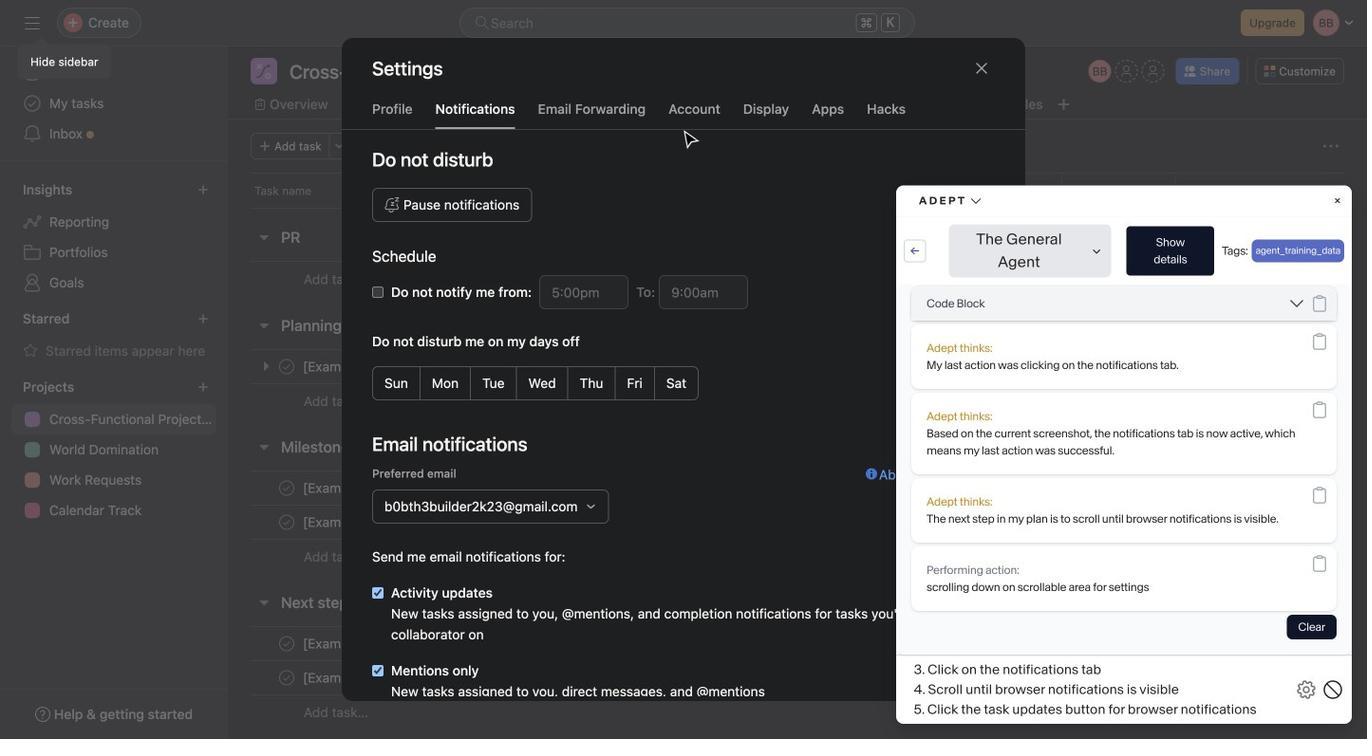 Task type: vqa. For each thing, say whether or not it's contained in the screenshot.
Task name text field in [Example] Evaluate new email marketing platform cell
yes



Task type: locate. For each thing, give the bounding box(es) containing it.
2 collapse task list for this group image from the top
[[256, 440, 272, 455]]

task name text field for mark complete option within the the [example] approve campaign copy 'cell'
[[299, 635, 522, 654]]

0 vertical spatial task name text field
[[299, 513, 610, 532]]

mark complete image for [example] find venue for holiday party cell
[[275, 667, 298, 690]]

settings tab list
[[342, 99, 1025, 130]]

task name text field inside [example] evaluate new email marketing platform cell
[[299, 513, 610, 532]]

1 vertical spatial mark complete checkbox
[[275, 667, 298, 690]]

2 task name text field from the top
[[299, 669, 544, 688]]

task name text field for the [example] approve campaign copy 'cell'
[[299, 669, 544, 688]]

mark complete image inside [example] finalize budget cell
[[275, 477, 298, 500]]

projects element
[[0, 370, 228, 530]]

hide sidebar image
[[25, 15, 40, 30]]

2 vertical spatial collapse task list for this group image
[[256, 595, 272, 610]]

None checkbox
[[372, 665, 384, 677]]

1 vertical spatial task name text field
[[299, 669, 544, 688]]

mark complete checkbox inside [example] finalize budget cell
[[275, 477, 298, 500]]

1 mark complete checkbox from the top
[[275, 477, 298, 500]]

2 mark complete checkbox from the top
[[275, 667, 298, 690]]

mark complete checkbox for [example] finalize budget cell
[[275, 477, 298, 500]]

mark complete image for the [example] approve campaign copy 'cell'
[[275, 633, 298, 656]]

mark complete checkbox inside the [example] approve campaign copy 'cell'
[[275, 633, 298, 656]]

[example] finalize budget cell
[[228, 471, 835, 506]]

2 mark complete image from the top
[[275, 511, 298, 534]]

1 mark complete checkbox from the top
[[275, 511, 298, 534]]

mark complete checkbox inside [example] evaluate new email marketing platform cell
[[275, 511, 298, 534]]

task name text field inside [example] find venue for holiday party cell
[[299, 669, 544, 688]]

mark complete image
[[275, 477, 298, 500], [275, 511, 298, 534]]

0 vertical spatial mark complete checkbox
[[275, 477, 298, 500]]

line_and_symbols image
[[256, 64, 272, 79]]

1 mark complete image from the top
[[275, 633, 298, 656]]

0 vertical spatial mark complete image
[[275, 633, 298, 656]]

task name text field inside [example] finalize budget cell
[[299, 479, 467, 498]]

0 vertical spatial mark complete image
[[275, 477, 298, 500]]

mark complete image
[[275, 633, 298, 656], [275, 667, 298, 690]]

1 vertical spatial mark complete image
[[275, 667, 298, 690]]

mark complete image inside the [example] approve campaign copy 'cell'
[[275, 633, 298, 656]]

task name text field for mark complete checkbox inside [example] finalize budget cell
[[299, 479, 467, 498]]

task name text field inside the [example] approve campaign copy 'cell'
[[299, 635, 522, 654]]

header milestones tree grid
[[228, 471, 1367, 574]]

1 vertical spatial collapse task list for this group image
[[256, 440, 272, 455]]

2 mark complete checkbox from the top
[[275, 633, 298, 656]]

mark complete image inside [example] evaluate new email marketing platform cell
[[275, 511, 298, 534]]

1 vertical spatial mark complete image
[[275, 511, 298, 534]]

row
[[228, 173, 1367, 208], [251, 207, 1344, 209], [228, 261, 1367, 297], [228, 384, 1367, 419], [228, 471, 1367, 506], [228, 505, 1367, 540], [228, 539, 1367, 574], [228, 627, 1367, 662], [228, 661, 1367, 696], [228, 695, 1367, 730]]

Task name text field
[[299, 479, 467, 498], [299, 635, 522, 654]]

None text field
[[285, 58, 547, 84], [539, 275, 629, 309], [659, 275, 748, 309], [285, 58, 547, 84], [539, 275, 629, 309], [659, 275, 748, 309]]

Mark complete checkbox
[[275, 511, 298, 534], [275, 633, 298, 656]]

1 task name text field from the top
[[299, 479, 467, 498]]

mark complete checkbox for [example] evaluate new email marketing platform cell
[[275, 511, 298, 534]]

collapse task list for this group image
[[256, 230, 272, 245], [256, 440, 272, 455], [256, 595, 272, 610]]

collapse task list for this group image for the [example] approve campaign copy 'cell'
[[256, 595, 272, 610]]

None checkbox
[[372, 287, 384, 298], [372, 588, 384, 599], [372, 287, 384, 298], [372, 588, 384, 599]]

1 collapse task list for this group image from the top
[[256, 230, 272, 245]]

starred element
[[0, 302, 228, 370]]

Mark complete checkbox
[[275, 477, 298, 500], [275, 667, 298, 690]]

0 vertical spatial task name text field
[[299, 479, 467, 498]]

0 vertical spatial collapse task list for this group image
[[256, 230, 272, 245]]

1 vertical spatial task name text field
[[299, 635, 522, 654]]

1 vertical spatial mark complete checkbox
[[275, 633, 298, 656]]

0 vertical spatial mark complete checkbox
[[275, 511, 298, 534]]

Task name text field
[[299, 513, 610, 532], [299, 669, 544, 688]]

mark complete image inside [example] find venue for holiday party cell
[[275, 667, 298, 690]]

1 mark complete image from the top
[[275, 477, 298, 500]]

dialog
[[342, 38, 1025, 740]]

task name text field for [example] finalize budget cell
[[299, 513, 610, 532]]

2 task name text field from the top
[[299, 635, 522, 654]]

tooltip
[[19, 40, 110, 78]]

1 task name text field from the top
[[299, 513, 610, 532]]

mark complete checkbox inside [example] find venue for holiday party cell
[[275, 667, 298, 690]]

2 mark complete image from the top
[[275, 667, 298, 690]]

3 collapse task list for this group image from the top
[[256, 595, 272, 610]]



Task type: describe. For each thing, give the bounding box(es) containing it.
mark complete checkbox for [example] find venue for holiday party cell
[[275, 667, 298, 690]]

header planning tree grid
[[228, 349, 1367, 419]]

manage project members image
[[1089, 60, 1111, 83]]

[example] evaluate new email marketing platform cell
[[228, 505, 835, 540]]

close this dialog image
[[974, 61, 989, 76]]

[example] find venue for holiday party cell
[[228, 661, 835, 696]]

collapse task list for this group image for [example] finalize budget cell
[[256, 440, 272, 455]]

mark complete checkbox for the [example] approve campaign copy 'cell'
[[275, 633, 298, 656]]

header next steps tree grid
[[228, 627, 1367, 730]]

insights element
[[0, 173, 228, 302]]

global element
[[0, 47, 228, 160]]

mark complete image for [example] evaluate new email marketing platform cell
[[275, 511, 298, 534]]

mark complete image for [example] finalize budget cell
[[275, 477, 298, 500]]

collapse task list for this group image
[[256, 318, 272, 333]]

[example] approve campaign copy cell
[[228, 627, 835, 662]]



